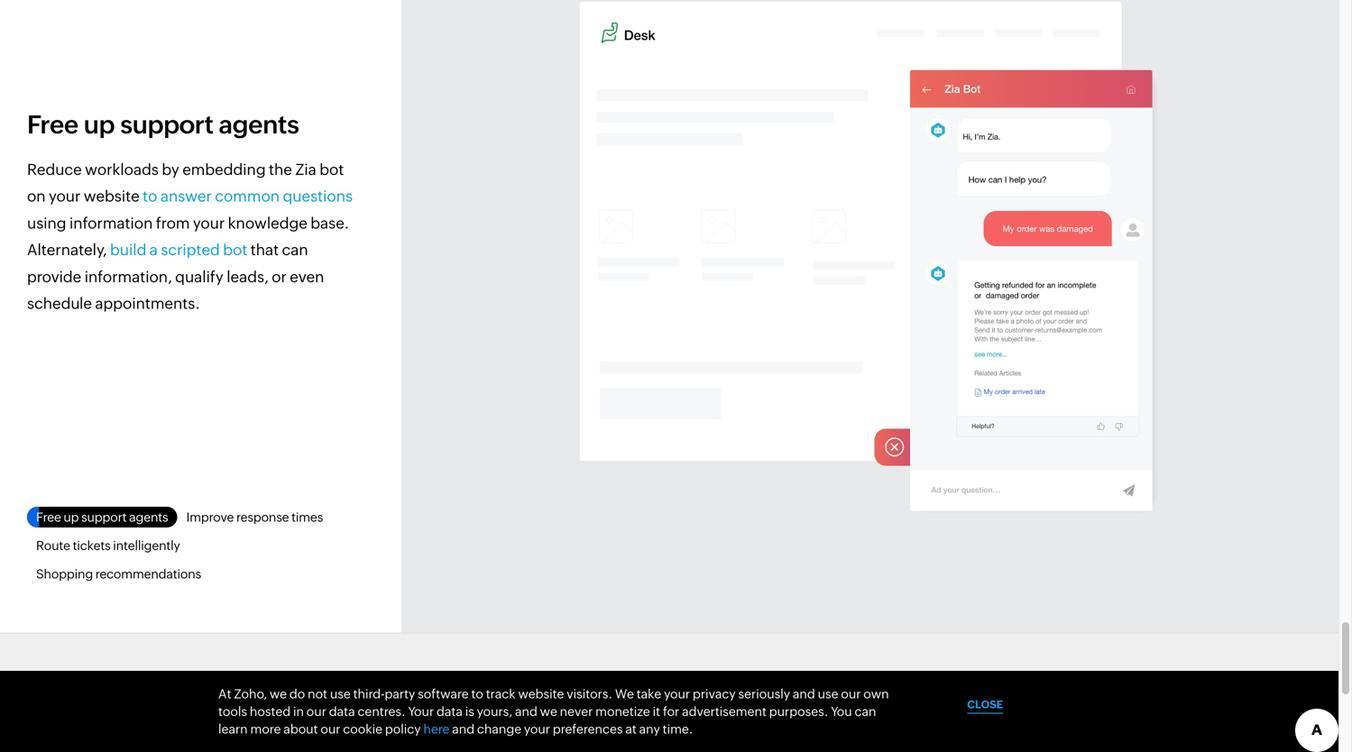Task type: vqa. For each thing, say whether or not it's contained in the screenshot.
time.
yes



Task type: locate. For each thing, give the bounding box(es) containing it.
on
[[27, 187, 46, 205]]

base.
[[311, 214, 349, 232]]

leads,
[[227, 268, 269, 286]]

up
[[84, 110, 115, 139], [64, 510, 79, 525]]

more
[[250, 722, 281, 737]]

free up support agents for improve
[[36, 510, 168, 525]]

advertisement
[[682, 705, 767, 719]]

data down software
[[437, 705, 463, 719]]

we up here and change your preferences at any time.
[[540, 705, 557, 719]]

1 horizontal spatial up
[[84, 110, 115, 139]]

1 horizontal spatial bot
[[320, 161, 344, 178]]

build
[[110, 241, 146, 259]]

free up support agents up by in the top of the page
[[27, 110, 299, 139]]

reduce
[[27, 161, 82, 178]]

yours,
[[477, 705, 513, 719]]

for
[[663, 705, 680, 719]]

to up from
[[143, 187, 157, 205]]

support up by in the top of the page
[[120, 110, 213, 139]]

0 horizontal spatial agents
[[129, 510, 168, 525]]

use up you
[[818, 687, 839, 701]]

alternately,
[[27, 241, 107, 259]]

support for improve
[[81, 510, 127, 525]]

we
[[615, 687, 634, 701]]

intelligently
[[113, 539, 180, 553]]

our up you
[[841, 687, 861, 701]]

hosting providers
[[514, 724, 617, 738]]

2 horizontal spatial and
[[793, 687, 815, 701]]

here link
[[423, 722, 450, 737]]

2 use from the left
[[818, 687, 839, 701]]

1 horizontal spatial we
[[540, 705, 557, 719]]

free up support agents image
[[579, 0, 1162, 517]]

can inside at zoho, we do not use third-party software to track website visitors. we take your privacy seriously and use our own tools hosted in our data centres. your data is yours, and we never monetize it for advertisement purposes. you can learn more about our cookie policy
[[855, 705, 877, 719]]

0 horizontal spatial bot
[[223, 241, 248, 259]]

1 vertical spatial can
[[855, 705, 877, 719]]

hosting providers link
[[514, 717, 617, 745]]

response
[[236, 510, 289, 525]]

1 vertical spatial bot
[[223, 241, 248, 259]]

support
[[120, 110, 213, 139], [81, 510, 127, 525]]

0 vertical spatial free
[[27, 110, 78, 139]]

questions
[[283, 187, 353, 205]]

1 horizontal spatial and
[[515, 705, 538, 719]]

1 vertical spatial up
[[64, 510, 79, 525]]

free up route
[[36, 510, 61, 525]]

0 horizontal spatial and
[[452, 722, 475, 737]]

0 horizontal spatial data
[[329, 705, 355, 719]]

shopping recommendations
[[36, 567, 201, 582]]

our
[[841, 687, 861, 701], [307, 705, 327, 719], [321, 722, 341, 737]]

free up reduce
[[27, 110, 78, 139]]

take
[[637, 687, 662, 701]]

1 horizontal spatial can
[[855, 705, 877, 719]]

1 vertical spatial to
[[471, 687, 483, 701]]

we left do at the left bottom of page
[[270, 687, 287, 701]]

to
[[143, 187, 157, 205], [471, 687, 483, 701]]

free up support agents for reduce
[[27, 110, 299, 139]]

use right not
[[330, 687, 351, 701]]

0 vertical spatial can
[[282, 241, 308, 259]]

agents up the the
[[219, 110, 299, 139]]

your
[[49, 187, 81, 205], [193, 214, 225, 232], [664, 687, 690, 701], [524, 722, 550, 737]]

0 horizontal spatial can
[[282, 241, 308, 259]]

tools
[[218, 705, 247, 719]]

can down own
[[855, 705, 877, 719]]

0 horizontal spatial up
[[64, 510, 79, 525]]

providers
[[562, 724, 617, 738]]

and up purposes.
[[793, 687, 815, 701]]

0 vertical spatial and
[[793, 687, 815, 701]]

0 vertical spatial free up support agents
[[27, 110, 299, 139]]

agents for improve response times
[[129, 510, 168, 525]]

and
[[793, 687, 815, 701], [515, 705, 538, 719], [452, 722, 475, 737]]

resources
[[787, 681, 890, 705]]

2 vertical spatial and
[[452, 722, 475, 737]]

0 horizontal spatial use
[[330, 687, 351, 701]]

website inside reduce workloads by embedding the zia bot on your website
[[84, 187, 140, 205]]

never
[[560, 705, 593, 719]]

to up is on the left bottom
[[471, 687, 483, 701]]

1 vertical spatial free
[[36, 510, 61, 525]]

information,
[[85, 268, 172, 286]]

our down not
[[307, 705, 327, 719]]

1 vertical spatial and
[[515, 705, 538, 719]]

to answer common questions
[[143, 187, 353, 205]]

apps
[[198, 724, 229, 738]]

0 vertical spatial agents
[[219, 110, 299, 139]]

mobile apps link
[[155, 717, 229, 745]]

partners
[[514, 681, 596, 705]]

or
[[272, 268, 287, 286]]

route
[[36, 539, 70, 553]]

can inside that can provide information, qualify leads, or even schedule appointments.
[[282, 241, 308, 259]]

third-
[[353, 687, 385, 701]]

monetize
[[596, 705, 650, 719]]

0 vertical spatial up
[[84, 110, 115, 139]]

can
[[282, 241, 308, 259], [855, 705, 877, 719]]

0 vertical spatial support
[[120, 110, 213, 139]]

in
[[293, 705, 304, 719]]

data up cookie
[[329, 705, 355, 719]]

mobile apps
[[155, 724, 229, 738]]

1 horizontal spatial website
[[518, 687, 564, 701]]

to answer common questions link
[[143, 187, 353, 205]]

1 horizontal spatial use
[[818, 687, 839, 701]]

free up support agents up route tickets intelligently
[[36, 510, 168, 525]]

agents up intelligently
[[129, 510, 168, 525]]

2 vertical spatial our
[[321, 722, 341, 737]]

workloads
[[85, 161, 159, 178]]

0 horizontal spatial to
[[143, 187, 157, 205]]

1 use from the left
[[330, 687, 351, 701]]

up up workloads
[[84, 110, 115, 139]]

free for reduce workloads by embedding the zia bot on your website
[[27, 110, 78, 139]]

data
[[329, 705, 355, 719], [437, 705, 463, 719]]

bot left that
[[223, 241, 248, 259]]

appointments.
[[95, 295, 200, 312]]

1 vertical spatial we
[[540, 705, 557, 719]]

close
[[967, 699, 1003, 711]]

provide
[[27, 268, 81, 286]]

that can provide information, qualify leads, or even schedule appointments.
[[27, 241, 324, 312]]

bot
[[320, 161, 344, 178], [223, 241, 248, 259]]

not
[[308, 687, 327, 701]]

1 horizontal spatial to
[[471, 687, 483, 701]]

improve
[[186, 510, 234, 525]]

we
[[270, 687, 287, 701], [540, 705, 557, 719]]

and down is on the left bottom
[[452, 722, 475, 737]]

support up route tickets intelligently
[[81, 510, 127, 525]]

bot right zia
[[320, 161, 344, 178]]

our right about
[[321, 722, 341, 737]]

1 vertical spatial website
[[518, 687, 564, 701]]

1 horizontal spatial data
[[437, 705, 463, 719]]

times
[[292, 510, 323, 525]]

1 vertical spatial support
[[81, 510, 127, 525]]

1 vertical spatial agents
[[129, 510, 168, 525]]

0 vertical spatial we
[[270, 687, 287, 701]]

improve response times
[[186, 510, 323, 525]]

agents
[[219, 110, 299, 139], [129, 510, 168, 525]]

0 vertical spatial website
[[84, 187, 140, 205]]

website up information in the left top of the page
[[84, 187, 140, 205]]

free up support agents
[[27, 110, 299, 139], [36, 510, 168, 525]]

1 horizontal spatial agents
[[219, 110, 299, 139]]

at
[[626, 722, 637, 737]]

about
[[284, 722, 318, 737]]

and up hosting
[[515, 705, 538, 719]]

0 vertical spatial bot
[[320, 161, 344, 178]]

1 vertical spatial free up support agents
[[36, 510, 168, 525]]

agents for reduce workloads by embedding the zia bot on your website
[[219, 110, 299, 139]]

website up hosting
[[518, 687, 564, 701]]

free
[[27, 110, 78, 139], [36, 510, 61, 525]]

can up even
[[282, 241, 308, 259]]

0 horizontal spatial website
[[84, 187, 140, 205]]

up up route
[[64, 510, 79, 525]]



Task type: describe. For each thing, give the bounding box(es) containing it.
hosting
[[514, 724, 560, 738]]

visitors.
[[567, 687, 613, 701]]

bot inside reduce workloads by embedding the zia bot on your website
[[320, 161, 344, 178]]

privacy
[[693, 687, 736, 701]]

at zoho, we do not use third-party software to track website visitors. we take your privacy seriously and use our own tools hosted in our data centres. your data is yours, and we never monetize it for advertisement purposes. you can learn more about our cookie policy
[[218, 687, 889, 737]]

0 vertical spatial our
[[841, 687, 861, 701]]

zoho,
[[234, 687, 267, 701]]

here
[[423, 722, 450, 737]]

reduce workloads by embedding the zia bot on your website
[[27, 161, 344, 205]]

answer
[[160, 187, 212, 205]]

recommendations
[[95, 567, 201, 582]]

seriously
[[738, 687, 790, 701]]

route tickets intelligently
[[36, 539, 180, 553]]

a
[[150, 241, 158, 259]]

your inside using information from your knowledge base. alternately,
[[193, 214, 225, 232]]

support for reduce
[[120, 110, 213, 139]]

shopping
[[36, 567, 93, 582]]

here and change your preferences at any time.
[[423, 722, 693, 737]]

embedding
[[182, 161, 266, 178]]

it
[[653, 705, 661, 719]]

1 data from the left
[[329, 705, 355, 719]]

purposes.
[[769, 705, 829, 719]]

your
[[408, 705, 434, 719]]

up for improve
[[64, 510, 79, 525]]

at
[[218, 687, 231, 701]]

centres.
[[358, 705, 406, 719]]

scripted
[[161, 241, 220, 259]]

time.
[[663, 722, 693, 737]]

zia
[[295, 161, 317, 178]]

party
[[385, 687, 415, 701]]

your inside reduce workloads by embedding the zia bot on your website
[[49, 187, 81, 205]]

hosted
[[250, 705, 291, 719]]

learn
[[218, 722, 248, 737]]

information
[[69, 214, 153, 232]]

0 vertical spatial to
[[143, 187, 157, 205]]

is
[[465, 705, 474, 719]]

free for improve response times
[[36, 510, 61, 525]]

do
[[290, 687, 305, 701]]

knowledge
[[228, 214, 308, 232]]

qualify
[[175, 268, 224, 286]]

own
[[864, 687, 889, 701]]

website inside at zoho, we do not use third-party software to track website visitors. we take your privacy seriously and use our own tools hosted in our data centres. your data is yours, and we never monetize it for advertisement purposes. you can learn more about our cookie policy
[[518, 687, 564, 701]]

the
[[269, 161, 292, 178]]

cookie
[[343, 722, 383, 737]]

0 horizontal spatial we
[[270, 687, 287, 701]]

build a scripted bot link
[[110, 241, 248, 259]]

1 vertical spatial our
[[307, 705, 327, 719]]

from
[[156, 214, 190, 232]]

your inside at zoho, we do not use third-party software to track website visitors. we take your privacy seriously and use our own tools hosted in our data centres. your data is yours, and we never monetize it for advertisement purposes. you can learn more about our cookie policy
[[664, 687, 690, 701]]

change
[[477, 722, 522, 737]]

up for reduce
[[84, 110, 115, 139]]

preferences
[[553, 722, 623, 737]]

any
[[639, 722, 660, 737]]

using
[[27, 214, 66, 232]]

even
[[290, 268, 324, 286]]

by
[[162, 161, 179, 178]]

tickets
[[73, 539, 111, 553]]

using information from your knowledge base. alternately,
[[27, 214, 349, 259]]

policy
[[385, 722, 421, 737]]

to inside at zoho, we do not use third-party software to track website visitors. we take your privacy seriously and use our own tools hosted in our data centres. your data is yours, and we never monetize it for advertisement purposes. you can learn more about our cookie policy
[[471, 687, 483, 701]]

2 data from the left
[[437, 705, 463, 719]]

that
[[251, 241, 279, 259]]

build a scripted bot
[[110, 241, 248, 259]]

you
[[831, 705, 852, 719]]

software
[[418, 687, 469, 701]]

schedule
[[27, 295, 92, 312]]

common
[[215, 187, 280, 205]]

track
[[486, 687, 516, 701]]

mobile
[[155, 724, 195, 738]]



